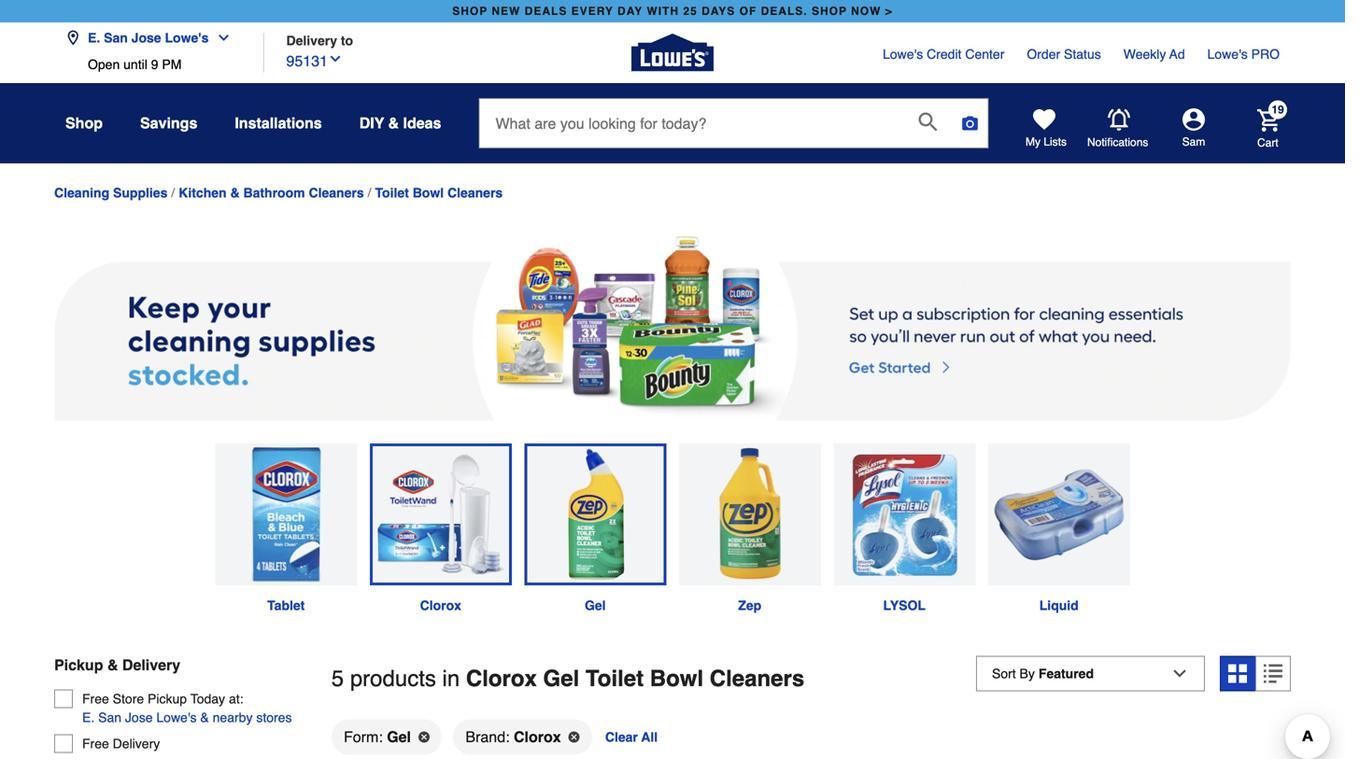 Task type: locate. For each thing, give the bounding box(es) containing it.
e. inside e. san jose lowe's & nearby stores button
[[82, 711, 95, 726]]

1 horizontal spatial toilet
[[586, 666, 644, 692]]

toilet bowl cleaners form gel image
[[524, 444, 666, 586]]

store
[[113, 692, 144, 707]]

2 horizontal spatial cleaners
[[710, 666, 805, 692]]

shop left new
[[452, 5, 488, 18]]

pickup up e. san jose lowe's & nearby stores
[[148, 692, 187, 707]]

san inside e. san jose lowe's button
[[104, 30, 128, 45]]

2 vertical spatial gel
[[387, 729, 411, 746]]

deals
[[525, 5, 567, 18]]

0 vertical spatial clorox
[[420, 599, 462, 614]]

1 vertical spatial bowl
[[650, 666, 704, 692]]

san down store
[[98, 711, 122, 726]]

1 shop from the left
[[452, 5, 488, 18]]

gel
[[585, 599, 606, 614], [543, 666, 580, 692], [387, 729, 411, 746]]

now
[[851, 5, 882, 18]]

jose down store
[[125, 711, 153, 726]]

1 vertical spatial free
[[82, 737, 109, 752]]

san inside e. san jose lowe's & nearby stores button
[[98, 711, 122, 726]]

products
[[350, 666, 436, 692]]

lists
[[1044, 135, 1067, 149]]

0 horizontal spatial pickup
[[54, 657, 103, 674]]

/ left "kitchen"
[[171, 186, 175, 201]]

toilet bowl cleaners brand zep image
[[679, 444, 821, 586]]

clorox link
[[363, 444, 518, 615]]

san up open
[[104, 30, 128, 45]]

0 horizontal spatial toilet
[[375, 185, 409, 200]]

0 horizontal spatial /
[[171, 186, 175, 201]]

search image
[[919, 112, 938, 131]]

diy & ideas
[[359, 114, 441, 132]]

0 horizontal spatial bowl
[[413, 185, 444, 200]]

e. san jose lowe's button
[[65, 19, 239, 57]]

0 vertical spatial toilet
[[375, 185, 409, 200]]

gel up close circle filled icon
[[543, 666, 580, 692]]

2 horizontal spatial gel
[[585, 599, 606, 614]]

toilet down diy & ideas button
[[375, 185, 409, 200]]

2 / from the left
[[368, 186, 371, 201]]

clear
[[605, 730, 638, 745]]

None search field
[[479, 98, 989, 166]]

free left store
[[82, 692, 109, 707]]

supplies
[[113, 185, 168, 200]]

credit
[[927, 47, 962, 62]]

ad
[[1170, 47, 1185, 62]]

e. for e. san jose lowe's & nearby stores
[[82, 711, 95, 726]]

shop left now
[[812, 5, 847, 18]]

lowe's credit center
[[883, 47, 1005, 62]]

95131
[[286, 52, 328, 70]]

free for free delivery
[[82, 737, 109, 752]]

order
[[1027, 47, 1061, 62]]

open until 9 pm
[[88, 57, 182, 72]]

kitchen
[[179, 185, 227, 200]]

days
[[702, 5, 736, 18]]

san for e. san jose lowe's
[[104, 30, 128, 45]]

shop
[[452, 5, 488, 18], [812, 5, 847, 18]]

delivery
[[286, 33, 337, 48], [122, 657, 180, 674], [113, 737, 160, 752]]

clorox right in
[[466, 666, 537, 692]]

delivery up 95131 at top left
[[286, 33, 337, 48]]

lowe's credit center link
[[883, 45, 1005, 64]]

savings button
[[140, 107, 197, 140]]

/
[[171, 186, 175, 201], [368, 186, 371, 201]]

0 vertical spatial jose
[[131, 30, 161, 45]]

1 vertical spatial clorox
[[466, 666, 537, 692]]

jose inside button
[[125, 711, 153, 726]]

0 vertical spatial bowl
[[413, 185, 444, 200]]

lowe's up "pm"
[[165, 30, 209, 45]]

zep link
[[673, 444, 827, 615]]

bowl inside cleaning supplies / kitchen & bathroom cleaners / toilet bowl cleaners
[[413, 185, 444, 200]]

camera image
[[961, 114, 980, 133]]

san for e. san jose lowe's & nearby stores
[[98, 711, 122, 726]]

1 vertical spatial e.
[[82, 711, 95, 726]]

0 vertical spatial free
[[82, 692, 109, 707]]

1 vertical spatial toilet
[[586, 666, 644, 692]]

lowe's pro link
[[1208, 45, 1280, 64]]

tablet
[[267, 599, 305, 614]]

lowe's inside button
[[165, 30, 209, 45]]

0 vertical spatial san
[[104, 30, 128, 45]]

& up store
[[107, 657, 118, 674]]

cleaners
[[309, 185, 364, 200], [448, 185, 503, 200], [710, 666, 805, 692]]

san
[[104, 30, 128, 45], [98, 711, 122, 726]]

shop
[[65, 114, 103, 132]]

1 horizontal spatial gel
[[543, 666, 580, 692]]

weekly ad
[[1124, 47, 1185, 62]]

delivery down store
[[113, 737, 160, 752]]

clorox up in
[[420, 599, 462, 614]]

bowl up all
[[650, 666, 704, 692]]

pickup up free delivery
[[54, 657, 103, 674]]

2 vertical spatial clorox
[[514, 729, 561, 746]]

free
[[82, 692, 109, 707], [82, 737, 109, 752]]

e. for e. san jose lowe's
[[88, 30, 100, 45]]

toilet bowl cleaners brand lysol image
[[834, 444, 976, 586]]

2 shop from the left
[[812, 5, 847, 18]]

& down the today
[[200, 711, 209, 726]]

pickup
[[54, 657, 103, 674], [148, 692, 187, 707]]

lowe's down free store pickup today at:
[[156, 711, 197, 726]]

clorox left close circle filled icon
[[514, 729, 561, 746]]

my
[[1026, 135, 1041, 149]]

every
[[572, 5, 614, 18]]

& right "kitchen"
[[230, 185, 240, 200]]

0 horizontal spatial gel
[[387, 729, 411, 746]]

jose for e. san jose lowe's & nearby stores
[[125, 711, 153, 726]]

0 horizontal spatial shop
[[452, 5, 488, 18]]

5
[[332, 666, 344, 692]]

1 horizontal spatial /
[[368, 186, 371, 201]]

zep
[[738, 599, 762, 614]]

e.
[[88, 30, 100, 45], [82, 711, 95, 726]]

e. inside e. san jose lowe's button
[[88, 30, 100, 45]]

jose up 9
[[131, 30, 161, 45]]

grid view image
[[1229, 665, 1247, 684]]

close circle filled image
[[569, 732, 580, 743]]

& inside e. san jose lowe's & nearby stores button
[[200, 711, 209, 726]]

sam
[[1183, 135, 1206, 149]]

0 vertical spatial gel
[[585, 599, 606, 614]]

savings
[[140, 114, 197, 132]]

clorox
[[420, 599, 462, 614], [466, 666, 537, 692], [514, 729, 561, 746]]

jose
[[131, 30, 161, 45], [125, 711, 153, 726]]

free down free store pickup today at:
[[82, 737, 109, 752]]

delivery up free store pickup today at:
[[122, 657, 180, 674]]

free for free store pickup today at:
[[82, 692, 109, 707]]

jose inside button
[[131, 30, 161, 45]]

1 free from the top
[[82, 692, 109, 707]]

toilet up clear
[[586, 666, 644, 692]]

all
[[641, 730, 658, 745]]

gel up "5 products in clorox gel toilet bowl cleaners"
[[585, 599, 606, 614]]

2 free from the top
[[82, 737, 109, 752]]

e. up free delivery
[[82, 711, 95, 726]]

gel left close circle filled image
[[387, 729, 411, 746]]

keep your cleaning supplies stocked. set up a subscription for cleaning essentials. get started. image
[[54, 234, 1291, 422]]

& right diy
[[388, 114, 399, 132]]

list box
[[332, 719, 1291, 760]]

/ left toilet bowl cleaners link on the top left of page
[[368, 186, 371, 201]]

e. san jose lowe's & nearby stores
[[82, 711, 292, 726]]

toilet
[[375, 185, 409, 200], [586, 666, 644, 692]]

1 horizontal spatial shop
[[812, 5, 847, 18]]

pm
[[162, 57, 182, 72]]

gel inside gel link
[[585, 599, 606, 614]]

bowl down ideas
[[413, 185, 444, 200]]

diy & ideas button
[[359, 107, 441, 140]]

1 vertical spatial gel
[[543, 666, 580, 692]]

free store pickup today at:
[[82, 692, 243, 707]]

1 vertical spatial jose
[[125, 711, 153, 726]]

1 vertical spatial san
[[98, 711, 122, 726]]

e. right location icon
[[88, 30, 100, 45]]

2 vertical spatial delivery
[[113, 737, 160, 752]]

1 horizontal spatial pickup
[[148, 692, 187, 707]]

0 vertical spatial e.
[[88, 30, 100, 45]]

form: gel
[[344, 729, 411, 746]]

free delivery
[[82, 737, 160, 752]]

nearby
[[213, 711, 253, 726]]

order status link
[[1027, 45, 1101, 64]]



Task type: describe. For each thing, give the bounding box(es) containing it.
kitchen & bathroom cleaners link
[[179, 185, 364, 200]]

tablet link
[[209, 444, 363, 615]]

today
[[190, 692, 225, 707]]

diy
[[359, 114, 384, 132]]

gel link
[[518, 444, 673, 615]]

lowe's left credit
[[883, 47, 923, 62]]

lysol link
[[827, 444, 982, 615]]

shop button
[[65, 107, 103, 140]]

shop new deals every day with 25 days of deals. shop now > link
[[449, 0, 897, 22]]

lowe's home improvement logo image
[[632, 12, 714, 94]]

bathroom
[[243, 185, 305, 200]]

to
[[341, 33, 353, 48]]

jose for e. san jose lowe's
[[131, 30, 161, 45]]

center
[[966, 47, 1005, 62]]

9
[[151, 57, 158, 72]]

close circle filled image
[[419, 732, 430, 743]]

lowe's left the pro
[[1208, 47, 1248, 62]]

>
[[886, 5, 893, 18]]

lowe's pro
[[1208, 47, 1280, 62]]

of
[[740, 5, 757, 18]]

toilet bowl cleaners link
[[375, 185, 503, 200]]

until
[[123, 57, 147, 72]]

brand: clorox
[[466, 729, 561, 746]]

chevron down image
[[328, 51, 343, 66]]

19
[[1272, 103, 1284, 116]]

1 horizontal spatial bowl
[[650, 666, 704, 692]]

& inside diy & ideas button
[[388, 114, 399, 132]]

stores
[[256, 711, 292, 726]]

in
[[442, 666, 460, 692]]

new
[[492, 5, 521, 18]]

toilet bowl cleaners form liquid image
[[988, 444, 1130, 586]]

lowe's inside button
[[156, 711, 197, 726]]

installations button
[[235, 107, 322, 140]]

pro
[[1252, 47, 1280, 62]]

liquid
[[1040, 599, 1079, 614]]

shop new deals every day with 25 days of deals. shop now >
[[452, 5, 893, 18]]

location image
[[65, 30, 80, 45]]

pickup & delivery
[[54, 657, 180, 674]]

1 horizontal spatial cleaners
[[448, 185, 503, 200]]

1 vertical spatial delivery
[[122, 657, 180, 674]]

5 products in clorox gel toilet bowl cleaners
[[332, 666, 805, 692]]

sam button
[[1149, 108, 1239, 150]]

at:
[[229, 692, 243, 707]]

e. san jose lowe's & nearby stores button
[[82, 709, 292, 728]]

weekly
[[1124, 47, 1166, 62]]

status
[[1064, 47, 1101, 62]]

toilet inside cleaning supplies / kitchen & bathroom cleaners / toilet bowl cleaners
[[375, 185, 409, 200]]

0 horizontal spatial cleaners
[[309, 185, 364, 200]]

with
[[647, 5, 679, 18]]

my lists link
[[1026, 108, 1067, 150]]

lowe's home improvement cart image
[[1258, 109, 1280, 132]]

deals.
[[761, 5, 808, 18]]

liquid link
[[982, 444, 1137, 615]]

cleaning supplies / kitchen & bathroom cleaners / toilet bowl cleaners
[[54, 185, 503, 201]]

toilet bowl cleaners form tablet image
[[215, 444, 357, 586]]

lowe's home improvement notification center image
[[1108, 109, 1131, 131]]

cart
[[1258, 136, 1279, 149]]

toilet bowl cleaners brand clorox image
[[370, 444, 512, 586]]

cleaning
[[54, 185, 109, 200]]

open
[[88, 57, 120, 72]]

e. san jose lowe's
[[88, 30, 209, 45]]

list view image
[[1264, 665, 1283, 684]]

weekly ad link
[[1124, 45, 1185, 64]]

clear all
[[605, 730, 658, 745]]

lysol
[[884, 599, 926, 614]]

clorox inside list box
[[514, 729, 561, 746]]

lowe's home improvement lists image
[[1033, 108, 1056, 131]]

0 vertical spatial pickup
[[54, 657, 103, 674]]

list box containing form:
[[332, 719, 1291, 760]]

notifications
[[1088, 136, 1149, 149]]

cleaning supplies link
[[54, 185, 168, 200]]

0 vertical spatial delivery
[[286, 33, 337, 48]]

gel inside list box
[[387, 729, 411, 746]]

form:
[[344, 729, 383, 746]]

chevron down image
[[209, 30, 231, 45]]

ideas
[[403, 114, 441, 132]]

1 vertical spatial pickup
[[148, 692, 187, 707]]

25
[[683, 5, 698, 18]]

my lists
[[1026, 135, 1067, 149]]

95131 button
[[286, 48, 343, 72]]

installations
[[235, 114, 322, 132]]

day
[[618, 5, 643, 18]]

Search Query text field
[[480, 99, 904, 148]]

brand:
[[466, 729, 510, 746]]

delivery to
[[286, 33, 353, 48]]

1 / from the left
[[171, 186, 175, 201]]

clear all button
[[603, 719, 660, 756]]

& inside cleaning supplies / kitchen & bathroom cleaners / toilet bowl cleaners
[[230, 185, 240, 200]]

order status
[[1027, 47, 1101, 62]]



Task type: vqa. For each thing, say whether or not it's contained in the screenshot.
the E. within E. San Jose Lowe's BUTTON
yes



